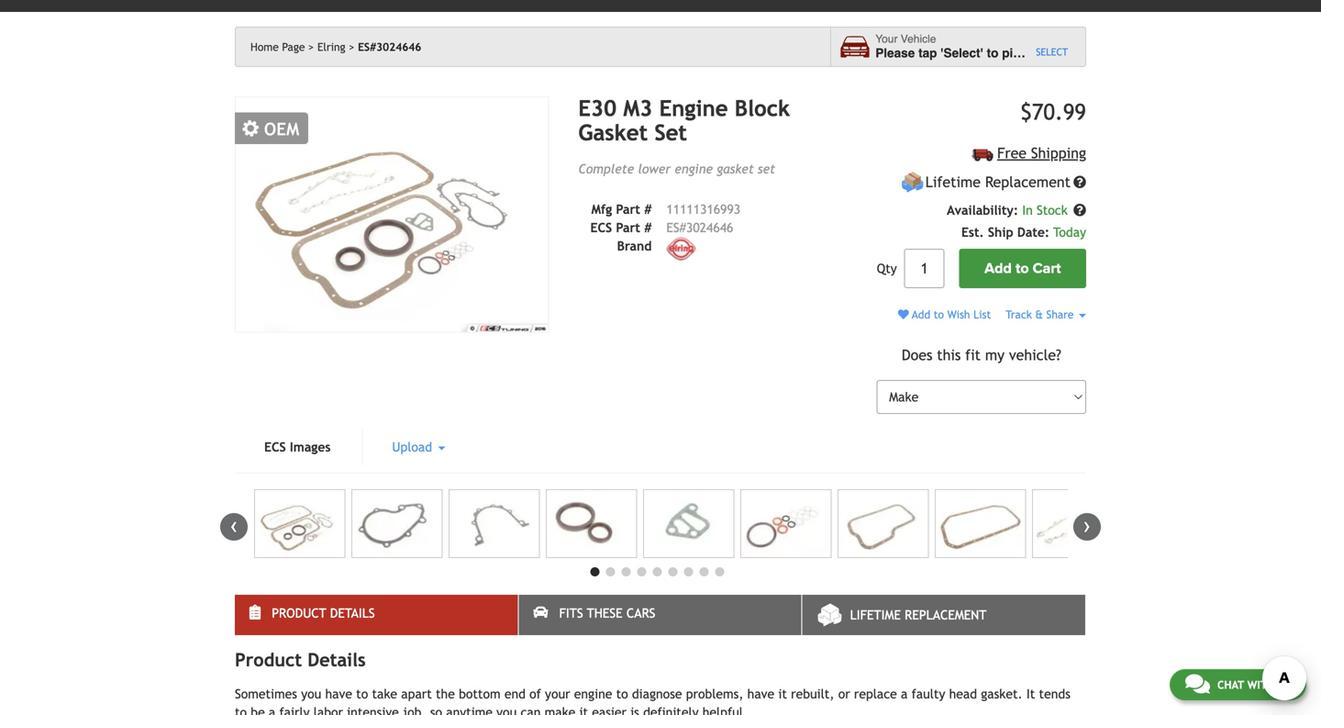 Task type: describe. For each thing, give the bounding box(es) containing it.
0 vertical spatial product
[[272, 606, 326, 621]]

ecs images
[[264, 440, 331, 454]]

‹
[[230, 513, 238, 538]]

'select'
[[941, 46, 984, 60]]

part inside 11111316993 ecs part #
[[616, 220, 641, 235]]

in
[[1023, 203, 1033, 218]]

1 # from the top
[[645, 202, 652, 216]]

chat
[[1218, 678, 1245, 691]]

to left 'wish'
[[934, 308, 944, 321]]

tends
[[1040, 687, 1071, 701]]

est. ship date: today
[[962, 225, 1087, 240]]

&
[[1036, 308, 1044, 321]]

chat with us
[[1218, 678, 1291, 691]]

3024646
[[687, 220, 734, 235]]

0 vertical spatial replacement
[[986, 174, 1071, 191]]

70.99
[[1032, 99, 1087, 125]]

0 vertical spatial lifetime replacement
[[926, 174, 1071, 191]]

availability:
[[947, 203, 1019, 218]]

track & share
[[1006, 308, 1078, 321]]

add to cart
[[985, 260, 1061, 277]]

1 horizontal spatial you
[[497, 705, 517, 715]]

0 horizontal spatial you
[[301, 687, 321, 701]]

sometimes you have to take apart the bottom end of your engine to diagnose problems, have it rebuilt, or replace a faulty head gasket. it tends to be a fairly labor intensive job, so anytime you can make it easier is definitely helpful.
[[235, 687, 1071, 715]]

lower
[[638, 161, 671, 176]]

home page link
[[251, 40, 314, 53]]

your
[[876, 33, 898, 46]]

chat with us link
[[1170, 669, 1307, 700]]

does
[[902, 346, 933, 363]]

set
[[758, 161, 776, 176]]

1 vertical spatial product details
[[235, 649, 366, 671]]

engine
[[660, 95, 728, 121]]

images
[[290, 440, 331, 454]]

question circle image
[[1074, 176, 1087, 189]]

cart
[[1033, 260, 1061, 277]]

faulty
[[912, 687, 946, 701]]

or
[[839, 687, 851, 701]]

lifetime replacement link
[[803, 595, 1086, 635]]

be
[[251, 705, 265, 715]]

page
[[282, 40, 305, 53]]

complete
[[579, 161, 634, 176]]

head
[[950, 687, 978, 701]]

0 vertical spatial product details
[[272, 606, 375, 621]]

1 vertical spatial product
[[235, 649, 302, 671]]

fairly
[[279, 705, 310, 715]]

comments image
[[1186, 673, 1211, 695]]

to inside your vehicle please tap 'select' to pick a vehicle
[[987, 46, 999, 60]]

add for add to wish list
[[912, 308, 931, 321]]

mfg
[[592, 202, 612, 216]]

# inside 11111316993 ecs part #
[[645, 220, 652, 235]]

us
[[1278, 678, 1291, 691]]

can
[[521, 705, 541, 715]]

your vehicle please tap 'select' to pick a vehicle
[[876, 33, 1084, 60]]

list
[[974, 308, 991, 321]]

replace
[[854, 687, 897, 701]]

your
[[545, 687, 570, 701]]

it
[[1027, 687, 1036, 701]]

intensive
[[347, 705, 399, 715]]

anytime
[[446, 705, 493, 715]]

lifetime inside 'link'
[[851, 608, 901, 622]]

ecs images link
[[235, 429, 360, 466]]

home page
[[251, 40, 305, 53]]

problems,
[[686, 687, 744, 701]]

free shipping image
[[973, 148, 994, 161]]

1 vertical spatial ecs
[[264, 440, 286, 454]]

these
[[587, 606, 623, 621]]

a inside your vehicle please tap 'select' to pick a vehicle
[[1031, 46, 1038, 60]]

apart
[[401, 687, 432, 701]]

wish
[[948, 308, 971, 321]]

share
[[1047, 308, 1074, 321]]

add to cart button
[[960, 249, 1087, 288]]

make
[[545, 705, 576, 715]]

availability: in stock
[[947, 203, 1072, 218]]

job,
[[403, 705, 426, 715]]

block
[[735, 95, 790, 121]]

elring link
[[318, 40, 355, 53]]

my
[[986, 346, 1005, 363]]

select
[[1036, 46, 1069, 58]]

1 horizontal spatial a
[[901, 687, 908, 701]]

fits
[[559, 606, 583, 621]]

1 part from the top
[[616, 202, 641, 216]]

does this fit my vehicle?
[[902, 346, 1062, 363]]

1 horizontal spatial lifetime
[[926, 174, 981, 191]]

e30
[[579, 95, 617, 121]]

free shipping
[[998, 144, 1087, 161]]

tap
[[919, 46, 938, 60]]

to inside button
[[1016, 260, 1029, 277]]

engine inside sometimes you have to take apart the bottom end of your engine to diagnose problems, have it rebuilt, or replace a faulty head gasket. it tends to be a fairly labor intensive job, so anytime you can make it easier is definitely helpful.
[[574, 687, 613, 701]]

0 vertical spatial engine
[[675, 161, 713, 176]]

11111316993
[[667, 202, 741, 216]]

please
[[876, 46, 915, 60]]

1 have from the left
[[325, 687, 352, 701]]



Task type: vqa. For each thing, say whether or not it's contained in the screenshot.
ENTRY!!!
no



Task type: locate. For each thing, give the bounding box(es) containing it.
2 part from the top
[[616, 220, 641, 235]]

# up es# 3024646 brand
[[645, 202, 652, 216]]

free
[[998, 144, 1027, 161]]

product details
[[272, 606, 375, 621], [235, 649, 366, 671]]

so
[[430, 705, 442, 715]]

pick
[[1002, 46, 1027, 60]]

date:
[[1018, 225, 1050, 240]]

of
[[530, 687, 541, 701]]

details up take at bottom
[[330, 606, 375, 621]]

lifetime down 'free shipping' image
[[926, 174, 981, 191]]

replacement up the faulty
[[905, 608, 987, 622]]

details up labor at the left bottom of page
[[308, 649, 366, 671]]

it
[[779, 687, 787, 701], [580, 705, 588, 715]]

1 vertical spatial you
[[497, 705, 517, 715]]

part up 'brand'
[[616, 220, 641, 235]]

ecs left images
[[264, 440, 286, 454]]

None text field
[[905, 249, 945, 288]]

easier
[[592, 705, 627, 715]]

ecs
[[591, 220, 612, 235], [264, 440, 286, 454]]

0 vertical spatial it
[[779, 687, 787, 701]]

2 vertical spatial a
[[269, 705, 276, 715]]

1 vertical spatial it
[[580, 705, 588, 715]]

you up fairly
[[301, 687, 321, 701]]

qty
[[877, 261, 897, 276]]

0 horizontal spatial ecs
[[264, 440, 286, 454]]

question circle image
[[1074, 204, 1087, 217]]

helpful.
[[703, 705, 748, 715]]

›
[[1084, 513, 1091, 538]]

lifetime replacement inside 'link'
[[851, 608, 987, 622]]

to up the easier
[[616, 687, 628, 701]]

diagnose
[[632, 687, 682, 701]]

1 vertical spatial part
[[616, 220, 641, 235]]

to left cart
[[1016, 260, 1029, 277]]

add to wish list
[[909, 308, 991, 321]]

upload button
[[363, 429, 475, 466]]

with
[[1248, 678, 1275, 691]]

1 horizontal spatial ecs
[[591, 220, 612, 235]]

a right be
[[269, 705, 276, 715]]

2 # from the top
[[645, 220, 652, 235]]

#
[[645, 202, 652, 216], [645, 220, 652, 235]]

2 horizontal spatial a
[[1031, 46, 1038, 60]]

definitely
[[643, 705, 699, 715]]

1 vertical spatial a
[[901, 687, 908, 701]]

part right mfg
[[616, 202, 641, 216]]

engine
[[675, 161, 713, 176], [574, 687, 613, 701]]

0 horizontal spatial have
[[325, 687, 352, 701]]

it left rebuilt,
[[779, 687, 787, 701]]

add for add to cart
[[985, 260, 1012, 277]]

1 vertical spatial add
[[912, 308, 931, 321]]

1 vertical spatial lifetime
[[851, 608, 901, 622]]

lifetime replacement
[[926, 174, 1071, 191], [851, 608, 987, 622]]

track & share button
[[1006, 308, 1087, 321]]

you down the 'end'
[[497, 705, 517, 715]]

0 horizontal spatial add
[[912, 308, 931, 321]]

0 vertical spatial you
[[301, 687, 321, 701]]

fits these cars
[[559, 606, 656, 621]]

have up helpful.
[[748, 687, 775, 701]]

to left pick
[[987, 46, 999, 60]]

mfg part #
[[592, 202, 652, 216]]

2 have from the left
[[748, 687, 775, 701]]

engine up the easier
[[574, 687, 613, 701]]

gasket
[[717, 161, 754, 176]]

cars
[[627, 606, 656, 621]]

1 vertical spatial lifetime replacement
[[851, 608, 987, 622]]

a left the faulty
[[901, 687, 908, 701]]

1 horizontal spatial it
[[779, 687, 787, 701]]

es#
[[667, 220, 687, 235]]

lifetime replacement up "availability: in stock"
[[926, 174, 1071, 191]]

lifetime up replace
[[851, 608, 901, 622]]

0 horizontal spatial lifetime
[[851, 608, 901, 622]]

0 horizontal spatial it
[[580, 705, 588, 715]]

to left be
[[235, 705, 247, 715]]

rebuilt,
[[791, 687, 835, 701]]

complete lower engine gasket set
[[579, 161, 776, 176]]

upload
[[392, 440, 436, 454]]

add to wish list link
[[898, 308, 991, 321]]

1 vertical spatial replacement
[[905, 608, 987, 622]]

1 horizontal spatial add
[[985, 260, 1012, 277]]

0 vertical spatial #
[[645, 202, 652, 216]]

elring image
[[667, 237, 696, 260]]

set
[[655, 120, 687, 145]]

ecs inside 11111316993 ecs part #
[[591, 220, 612, 235]]

gasket
[[579, 120, 648, 145]]

vehicle?
[[1009, 346, 1062, 363]]

1 vertical spatial #
[[645, 220, 652, 235]]

shipping
[[1032, 144, 1087, 161]]

0 vertical spatial ecs
[[591, 220, 612, 235]]

1 horizontal spatial engine
[[675, 161, 713, 176]]

es#3024646 - 11111316993 - e30 m3 engine block gasket set - complete lower engine gasket set - elring - bmw image
[[235, 96, 549, 333], [254, 489, 345, 558], [352, 489, 443, 558], [449, 489, 540, 558], [546, 489, 637, 558], [643, 489, 735, 558], [741, 489, 832, 558], [838, 489, 929, 558], [935, 489, 1026, 558], [1033, 489, 1124, 558]]

0 vertical spatial details
[[330, 606, 375, 621]]

lifetime
[[926, 174, 981, 191], [851, 608, 901, 622]]

replacement up in
[[986, 174, 1071, 191]]

to up intensive
[[356, 687, 368, 701]]

add right heart image
[[912, 308, 931, 321]]

0 vertical spatial part
[[616, 202, 641, 216]]

fit
[[966, 346, 981, 363]]

vehicle
[[1041, 46, 1084, 60]]

track
[[1006, 308, 1032, 321]]

a
[[1031, 46, 1038, 60], [901, 687, 908, 701], [269, 705, 276, 715]]

product
[[272, 606, 326, 621], [235, 649, 302, 671]]

a right pick
[[1031, 46, 1038, 60]]

select link
[[1036, 45, 1069, 60]]

sometimes
[[235, 687, 297, 701]]

replacement inside 'link'
[[905, 608, 987, 622]]

m3
[[624, 95, 653, 121]]

take
[[372, 687, 398, 701]]

e30 m3 engine block gasket set
[[579, 95, 790, 145]]

add inside button
[[985, 260, 1012, 277]]

1 vertical spatial engine
[[574, 687, 613, 701]]

0 vertical spatial lifetime
[[926, 174, 981, 191]]

brand
[[617, 238, 652, 253]]

add down ship
[[985, 260, 1012, 277]]

stock
[[1037, 203, 1068, 218]]

fits these cars link
[[519, 595, 802, 635]]

labor
[[314, 705, 343, 715]]

ship
[[988, 225, 1014, 240]]

vehicle
[[901, 33, 937, 46]]

‹ link
[[220, 513, 248, 541]]

1 horizontal spatial have
[[748, 687, 775, 701]]

it right make
[[580, 705, 588, 715]]

0 vertical spatial add
[[985, 260, 1012, 277]]

# up 'brand'
[[645, 220, 652, 235]]

11111316993 ecs part #
[[591, 202, 741, 235]]

0 vertical spatial a
[[1031, 46, 1038, 60]]

0 horizontal spatial engine
[[574, 687, 613, 701]]

engine right lower
[[675, 161, 713, 176]]

heart image
[[898, 309, 909, 320]]

ecs down mfg
[[591, 220, 612, 235]]

es# 3024646 brand
[[617, 220, 734, 253]]

1 vertical spatial details
[[308, 649, 366, 671]]

have up labor at the left bottom of page
[[325, 687, 352, 701]]

this product is lifetime replacement eligible image
[[902, 171, 924, 194]]

0 horizontal spatial a
[[269, 705, 276, 715]]

est.
[[962, 225, 985, 240]]

replacement
[[986, 174, 1071, 191], [905, 608, 987, 622]]

have
[[325, 687, 352, 701], [748, 687, 775, 701]]

gasket.
[[981, 687, 1023, 701]]

the
[[436, 687, 455, 701]]

product details link
[[235, 595, 518, 635]]

is
[[631, 705, 640, 715]]

end
[[505, 687, 526, 701]]

lifetime replacement up the faulty
[[851, 608, 987, 622]]

add
[[985, 260, 1012, 277], [912, 308, 931, 321]]

this
[[937, 346, 961, 363]]



